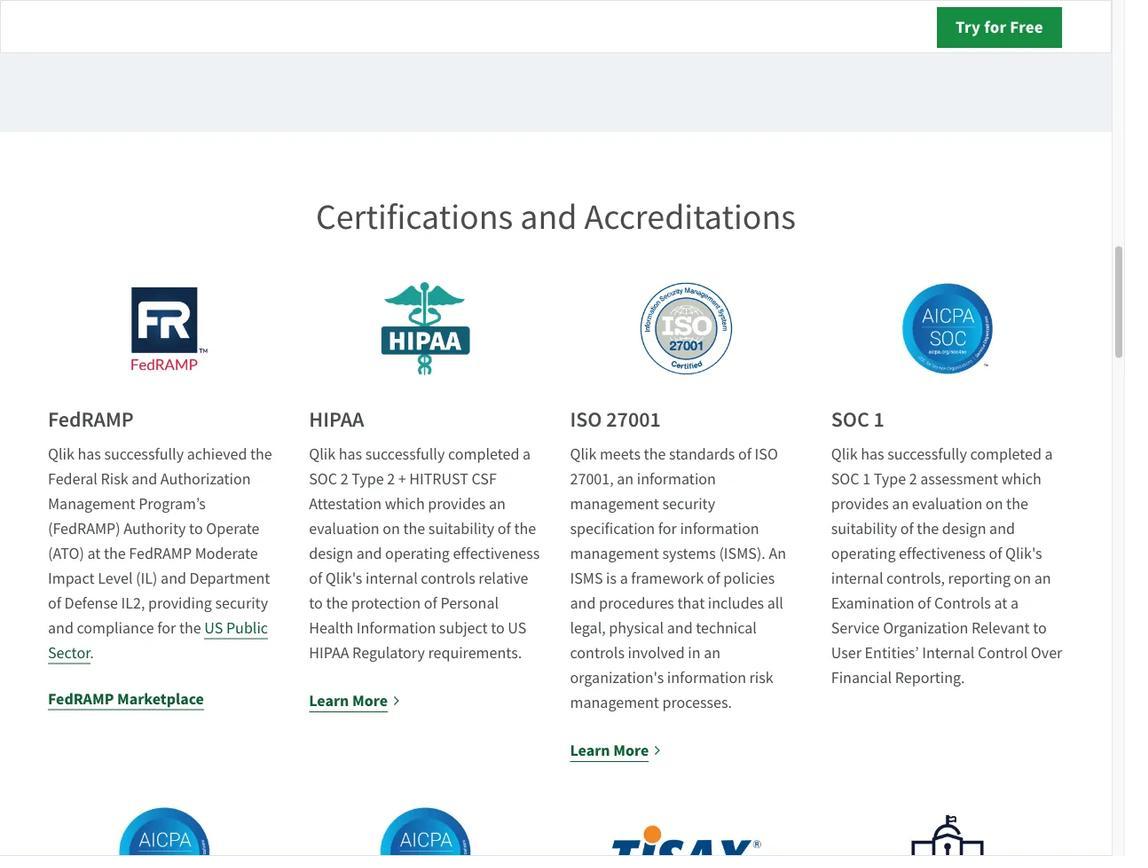 Task type: locate. For each thing, give the bounding box(es) containing it.
2 completed from the left
[[971, 444, 1042, 465]]

1 horizontal spatial design
[[943, 519, 987, 539]]

to down program's
[[189, 519, 203, 539]]

public
[[226, 618, 268, 639]]

0 horizontal spatial at
[[87, 544, 101, 564]]

learn more link for hipaa
[[309, 689, 401, 714]]

0 vertical spatial learn more link
[[309, 689, 401, 714]]

1 type from the left
[[352, 469, 384, 489]]

soc for hipaa
[[309, 469, 337, 489]]

0 vertical spatial at
[[87, 544, 101, 564]]

1 horizontal spatial provides
[[832, 494, 889, 514]]

for
[[985, 16, 1007, 38], [659, 519, 677, 539], [157, 618, 176, 639]]

1 vertical spatial controls
[[570, 643, 625, 663]]

csf
[[472, 469, 497, 489]]

information
[[637, 469, 716, 489], [680, 519, 760, 539], [667, 668, 747, 688]]

completed
[[448, 444, 520, 465], [971, 444, 1042, 465]]

aicpa soc logo image
[[832, 267, 1064, 390], [48, 792, 281, 857], [309, 792, 542, 857]]

completed up assessment
[[971, 444, 1042, 465]]

at inside qlik has successfully completed a soc 1 type 2 assessment which provides an evaluation on the suitability of the design and operating effectiveness of qlik's internal controls, reporting on an examination of controls at a service organization relevant to user entities' internal control over financial reporting.
[[995, 593, 1008, 614]]

compliance
[[77, 618, 154, 639]]

more down organization's
[[614, 740, 649, 761]]

moderate
[[195, 544, 258, 564]]

provides down hitrust
[[428, 494, 486, 514]]

qlik inside "qlik has successfully achieved the federal risk and authorization management program's (fedramp) authority to operate (ato) at the fedramp moderate impact level (il) and department of defense il2, providing security and compliance for the"
[[48, 444, 74, 465]]

2 internal from the left
[[832, 568, 884, 589]]

2 horizontal spatial on
[[1014, 568, 1032, 589]]

hipaa up attestation at bottom
[[309, 405, 364, 433]]

attestation
[[309, 494, 382, 514]]

1 successfully from the left
[[104, 444, 184, 465]]

type for soc 1
[[874, 469, 906, 489]]

an down csf
[[489, 494, 506, 514]]

2 up attestation at bottom
[[341, 469, 349, 489]]

controls
[[421, 568, 476, 589], [570, 643, 625, 663]]

meets
[[600, 444, 641, 465]]

3 qlik from the left
[[570, 444, 597, 465]]

0 vertical spatial which
[[1002, 469, 1042, 489]]

qlik's up protection
[[326, 568, 363, 589]]

which down +
[[385, 494, 425, 514]]

fedramp down .
[[48, 689, 114, 710]]

1 vertical spatial learn more
[[570, 740, 649, 761]]

a inside qlik has successfully completed a soc 2 type 2 + hitrust csf attestation which provides an evaluation on the suitability of the design and operating effectiveness of qlik's internal controls relative to the protection of personal health information subject to us hipaa regulatory requirements.
[[523, 444, 531, 465]]

suitability up controls, at bottom right
[[832, 519, 898, 539]]

provides down soc 1
[[832, 494, 889, 514]]

assessment
[[921, 469, 999, 489]]

stateramp image
[[832, 792, 1064, 857]]

qlik
[[48, 444, 74, 465], [309, 444, 336, 465], [570, 444, 597, 465], [832, 444, 858, 465]]

involved
[[628, 643, 685, 663]]

2 vertical spatial management
[[570, 693, 660, 713]]

2 inside qlik has successfully completed a soc 1 type 2 assessment which provides an evaluation on the suitability of the design and operating effectiveness of qlik's internal controls, reporting on an examination of controls at a service organization relevant to user entities' internal control over financial reporting.
[[910, 469, 918, 489]]

1 horizontal spatial internal
[[832, 568, 884, 589]]

1 management from the top
[[570, 494, 660, 514]]

us up requirements.
[[508, 618, 527, 639]]

2 horizontal spatial aicpa soc logo image
[[832, 267, 1064, 390]]

0 horizontal spatial on
[[383, 519, 400, 539]]

for right try
[[985, 16, 1007, 38]]

soc 1
[[832, 405, 885, 433]]

1 horizontal spatial aicpa soc logo image
[[309, 792, 542, 857]]

1 vertical spatial for
[[659, 519, 677, 539]]

us
[[204, 618, 223, 639], [508, 618, 527, 639]]

iso
[[570, 405, 602, 433], [755, 444, 778, 465]]

1 horizontal spatial iso
[[755, 444, 778, 465]]

1 vertical spatial hipaa
[[309, 643, 349, 663]]

2 horizontal spatial for
[[985, 16, 1007, 38]]

information up processes.
[[667, 668, 747, 688]]

1 vertical spatial qlik's
[[326, 568, 363, 589]]

1 horizontal spatial security
[[663, 494, 716, 514]]

1 horizontal spatial completed
[[971, 444, 1042, 465]]

0 horizontal spatial learn
[[309, 690, 349, 712]]

of down "impact"
[[48, 593, 61, 614]]

1 inside qlik has successfully completed a soc 1 type 2 assessment which provides an evaluation on the suitability of the design and operating effectiveness of qlik's internal controls, reporting on an examination of controls at a service organization relevant to user entities' internal control over financial reporting.
[[863, 469, 871, 489]]

0 horizontal spatial completed
[[448, 444, 520, 465]]

evaluation
[[912, 494, 983, 514], [309, 519, 380, 539]]

1 internal from the left
[[366, 568, 418, 589]]

the
[[250, 444, 272, 465], [644, 444, 666, 465], [1007, 494, 1029, 514], [403, 519, 425, 539], [514, 519, 536, 539], [917, 519, 939, 539], [104, 544, 126, 564], [326, 593, 348, 614], [179, 618, 201, 639]]

successfully
[[104, 444, 184, 465], [365, 444, 445, 465], [888, 444, 967, 465]]

2 effectiveness from the left
[[899, 544, 986, 564]]

2 vertical spatial on
[[1014, 568, 1032, 589]]

soc inside qlik has successfully completed a soc 2 type 2 + hitrust csf attestation which provides an evaluation on the suitability of the design and operating effectiveness of qlik's internal controls relative to the protection of personal health information subject to us hipaa regulatory requirements.
[[309, 469, 337, 489]]

0 vertical spatial management
[[570, 494, 660, 514]]

0 horizontal spatial us
[[204, 618, 223, 639]]

of up controls, at bottom right
[[901, 519, 914, 539]]

0 vertical spatial for
[[985, 16, 1007, 38]]

provides inside qlik has successfully completed a soc 1 type 2 assessment which provides an evaluation on the suitability of the design and operating effectiveness of qlik's internal controls, reporting on an examination of controls at a service organization relevant to user entities' internal control over financial reporting.
[[832, 494, 889, 514]]

security inside "qlik has successfully achieved the federal risk and authorization management program's (fedramp) authority to operate (ato) at the fedramp moderate impact level (il) and department of defense il2, providing security and compliance for the"
[[215, 593, 268, 614]]

of up relative
[[498, 519, 511, 539]]

has inside qlik has successfully completed a soc 2 type 2 + hitrust csf attestation which provides an evaluation on the suitability of the design and operating effectiveness of qlik's internal controls relative to the protection of personal health information subject to us hipaa regulatory requirements.
[[339, 444, 362, 465]]

0 vertical spatial more
[[352, 690, 388, 712]]

2 hipaa from the top
[[309, 643, 349, 663]]

0 vertical spatial hipaa
[[309, 405, 364, 433]]

1 horizontal spatial controls
[[570, 643, 625, 663]]

1 horizontal spatial evaluation
[[912, 494, 983, 514]]

1 horizontal spatial on
[[986, 494, 1004, 514]]

3 management from the top
[[570, 693, 660, 713]]

1 vertical spatial evaluation
[[309, 519, 380, 539]]

the down the providing
[[179, 618, 201, 639]]

design inside qlik has successfully completed a soc 2 type 2 + hitrust csf attestation which provides an evaluation on the suitability of the design and operating effectiveness of qlik's internal controls relative to the protection of personal health information subject to us hipaa regulatory requirements.
[[309, 544, 353, 564]]

1 vertical spatial design
[[309, 544, 353, 564]]

2 left +
[[387, 469, 395, 489]]

iso left 27001
[[570, 405, 602, 433]]

1 horizontal spatial suitability
[[832, 519, 898, 539]]

qlik for soc 1
[[832, 444, 858, 465]]

27001,
[[570, 469, 614, 489]]

free
[[1011, 16, 1044, 38]]

successfully up risk at the bottom of the page
[[104, 444, 184, 465]]

internal
[[366, 568, 418, 589], [832, 568, 884, 589]]

qlik has successfully achieved the federal risk and authorization management program's (fedramp) authority to operate (ato) at the fedramp moderate impact level (il) and department of defense il2, providing security and compliance for the
[[48, 444, 272, 639]]

at down (fedramp)
[[87, 544, 101, 564]]

impact
[[48, 568, 95, 589]]

1 vertical spatial which
[[385, 494, 425, 514]]

0 horizontal spatial for
[[157, 618, 176, 639]]

2 provides from the left
[[832, 494, 889, 514]]

an down meets
[[617, 469, 634, 489]]

provides inside qlik has successfully completed a soc 2 type 2 + hitrust csf attestation which provides an evaluation on the suitability of the design and operating effectiveness of qlik's internal controls relative to the protection of personal health information subject to us hipaa regulatory requirements.
[[428, 494, 486, 514]]

which inside qlik has successfully completed a soc 1 type 2 assessment which provides an evaluation on the suitability of the design and operating effectiveness of qlik's internal controls, reporting on an examination of controls at a service organization relevant to user entities' internal control over financial reporting.
[[1002, 469, 1042, 489]]

0 horizontal spatial controls
[[421, 568, 476, 589]]

fedramp down authority
[[129, 544, 192, 564]]

2 2 from the left
[[387, 469, 395, 489]]

qlik inside qlik has successfully completed a soc 2 type 2 + hitrust csf attestation which provides an evaluation on the suitability of the design and operating effectiveness of qlik's internal controls relative to the protection of personal health information subject to us hipaa regulatory requirements.
[[309, 444, 336, 465]]

1 horizontal spatial qlik's
[[1006, 544, 1043, 564]]

1 vertical spatial learn more link
[[570, 738, 662, 763]]

learn more for hipaa
[[309, 690, 388, 712]]

relative
[[479, 568, 529, 589]]

3 successfully from the left
[[888, 444, 967, 465]]

in
[[688, 643, 701, 663]]

to up requirements.
[[491, 618, 505, 639]]

the right meets
[[644, 444, 666, 465]]

1 horizontal spatial effectiveness
[[899, 544, 986, 564]]

soc inside qlik has successfully completed a soc 1 type 2 assessment which provides an evaluation on the suitability of the design and operating effectiveness of qlik's internal controls, reporting on an examination of controls at a service organization relevant to user entities' internal control over financial reporting.
[[832, 469, 860, 489]]

relevant
[[972, 618, 1030, 639]]

0 vertical spatial design
[[943, 519, 987, 539]]

qlik inside qlik meets the standards of iso 27001, an information management security specification for information management systems (isms). an isms is a framework of policies and procedures that includes all legal, physical and technical controls involved in an organization's information risk management processes.
[[570, 444, 597, 465]]

learn more down organization's
[[570, 740, 649, 761]]

at up relevant
[[995, 593, 1008, 614]]

0 vertical spatial 1
[[874, 405, 885, 433]]

completed inside qlik has successfully completed a soc 1 type 2 assessment which provides an evaluation on the suitability of the design and operating effectiveness of qlik's internal controls, reporting on an examination of controls at a service organization relevant to user entities' internal control over financial reporting.
[[971, 444, 1042, 465]]

internal up examination
[[832, 568, 884, 589]]

evaluation inside qlik has successfully completed a soc 2 type 2 + hitrust csf attestation which provides an evaluation on the suitability of the design and operating effectiveness of qlik's internal controls relative to the protection of personal health information subject to us hipaa regulatory requirements.
[[309, 519, 380, 539]]

effectiveness up controls, at bottom right
[[899, 544, 986, 564]]

2 left assessment
[[910, 469, 918, 489]]

3 has from the left
[[861, 444, 885, 465]]

1 vertical spatial at
[[995, 593, 1008, 614]]

1 has from the left
[[78, 444, 101, 465]]

internal up protection
[[366, 568, 418, 589]]

0 horizontal spatial learn more link
[[309, 689, 401, 714]]

1 vertical spatial information
[[680, 519, 760, 539]]

successfully inside qlik has successfully completed a soc 1 type 2 assessment which provides an evaluation on the suitability of the design and operating effectiveness of qlik's internal controls, reporting on an examination of controls at a service organization relevant to user entities' internal control over financial reporting.
[[888, 444, 967, 465]]

which inside qlik has successfully completed a soc 2 type 2 + hitrust csf attestation which provides an evaluation on the suitability of the design and operating effectiveness of qlik's internal controls relative to the protection of personal health information subject to us hipaa regulatory requirements.
[[385, 494, 425, 514]]

has down soc 1
[[861, 444, 885, 465]]

evaluation down attestation at bottom
[[309, 519, 380, 539]]

risk
[[750, 668, 774, 688]]

qlik for hipaa
[[309, 444, 336, 465]]

qlik's
[[1006, 544, 1043, 564], [326, 568, 363, 589]]

operating inside qlik has successfully completed a soc 2 type 2 + hitrust csf attestation which provides an evaluation on the suitability of the design and operating effectiveness of qlik's internal controls relative to the protection of personal health information subject to us hipaa regulatory requirements.
[[385, 544, 450, 564]]

the inside qlik meets the standards of iso 27001, an information management security specification for information management systems (isms). an isms is a framework of policies and procedures that includes all legal, physical and technical controls involved in an organization's information risk management processes.
[[644, 444, 666, 465]]

0 horizontal spatial successfully
[[104, 444, 184, 465]]

2 suitability from the left
[[832, 519, 898, 539]]

2 vertical spatial fedramp
[[48, 689, 114, 710]]

1 horizontal spatial type
[[874, 469, 906, 489]]

which
[[1002, 469, 1042, 489], [385, 494, 425, 514]]

2 horizontal spatial successfully
[[888, 444, 967, 465]]

to
[[189, 519, 203, 539], [309, 593, 323, 614], [491, 618, 505, 639], [1034, 618, 1047, 639]]

for inside qlik meets the standards of iso 27001, an information management security specification for information management systems (isms). an isms is a framework of policies and procedures that includes all legal, physical and technical controls involved in an organization's information risk management processes.
[[659, 519, 677, 539]]

1 horizontal spatial 1
[[874, 405, 885, 433]]

the up health
[[326, 593, 348, 614]]

type
[[352, 469, 384, 489], [874, 469, 906, 489]]

fedramp up federal
[[48, 405, 134, 433]]

soc
[[832, 405, 870, 433], [309, 469, 337, 489], [832, 469, 860, 489]]

regulatory
[[352, 643, 425, 663]]

qlik for iso 27001
[[570, 444, 597, 465]]

fedramp image
[[48, 267, 281, 390]]

fedramp marketplace link
[[48, 689, 204, 710]]

2 horizontal spatial has
[[861, 444, 885, 465]]

4 qlik from the left
[[832, 444, 858, 465]]

0 horizontal spatial more
[[352, 690, 388, 712]]

operating
[[385, 544, 450, 564], [832, 544, 896, 564]]

0 horizontal spatial learn more
[[309, 690, 388, 712]]

information down standards
[[637, 469, 716, 489]]

more
[[352, 690, 388, 712], [614, 740, 649, 761]]

learn more link down regulatory
[[309, 689, 401, 714]]

for inside "qlik has successfully achieved the federal risk and authorization management program's (fedramp) authority to operate (ato) at the fedramp moderate impact level (il) and department of defense il2, providing security and compliance for the"
[[157, 618, 176, 639]]

completed inside qlik has successfully completed a soc 2 type 2 + hitrust csf attestation which provides an evaluation on the suitability of the design and operating effectiveness of qlik's internal controls relative to the protection of personal health information subject to us hipaa regulatory requirements.
[[448, 444, 520, 465]]

0 vertical spatial on
[[986, 494, 1004, 514]]

2 vertical spatial for
[[157, 618, 176, 639]]

1 hipaa from the top
[[309, 405, 364, 433]]

successfully up assessment
[[888, 444, 967, 465]]

0 horizontal spatial effectiveness
[[453, 544, 540, 564]]

of up health
[[309, 568, 322, 589]]

1 vertical spatial 1
[[863, 469, 871, 489]]

1 vertical spatial management
[[570, 544, 660, 564]]

qlik down soc 1
[[832, 444, 858, 465]]

of left the personal
[[424, 593, 437, 614]]

provides
[[428, 494, 486, 514], [832, 494, 889, 514]]

design
[[943, 519, 987, 539], [309, 544, 353, 564]]

learn more link
[[309, 689, 401, 714], [570, 738, 662, 763]]

has up attestation at bottom
[[339, 444, 362, 465]]

service
[[832, 618, 880, 639]]

certifications
[[316, 195, 513, 240]]

security
[[663, 494, 716, 514], [215, 593, 268, 614]]

controls down legal,
[[570, 643, 625, 663]]

1 horizontal spatial which
[[1002, 469, 1042, 489]]

qlik's inside qlik has successfully completed a soc 1 type 2 assessment which provides an evaluation on the suitability of the design and operating effectiveness of qlik's internal controls, reporting on an examination of controls at a service organization relevant to user entities' internal control over financial reporting.
[[1006, 544, 1043, 564]]

evaluation inside qlik has successfully completed a soc 1 type 2 assessment which provides an evaluation on the suitability of the design and operating effectiveness of qlik's internal controls, reporting on an examination of controls at a service organization relevant to user entities' internal control over financial reporting.
[[912, 494, 983, 514]]

2
[[341, 469, 349, 489], [387, 469, 395, 489], [910, 469, 918, 489]]

1 horizontal spatial at
[[995, 593, 1008, 614]]

2 qlik from the left
[[309, 444, 336, 465]]

effectiveness up relative
[[453, 544, 540, 564]]

information up (isms).
[[680, 519, 760, 539]]

learn more for iso 27001
[[570, 740, 649, 761]]

0 horizontal spatial aicpa soc logo image
[[48, 792, 281, 857]]

0 horizontal spatial suitability
[[429, 519, 495, 539]]

iso 27001 logo image
[[570, 267, 803, 390]]

tisax image
[[570, 792, 803, 857]]

on down +
[[383, 519, 400, 539]]

0 horizontal spatial design
[[309, 544, 353, 564]]

type inside qlik has successfully completed a soc 2 type 2 + hitrust csf attestation which provides an evaluation on the suitability of the design and operating effectiveness of qlik's internal controls relative to the protection of personal health information subject to us hipaa regulatory requirements.
[[352, 469, 384, 489]]

learn more link down organization's
[[570, 738, 662, 763]]

requirements.
[[428, 643, 522, 663]]

type inside qlik has successfully completed a soc 1 type 2 assessment which provides an evaluation on the suitability of the design and operating effectiveness of qlik's internal controls, reporting on an examination of controls at a service organization relevant to user entities' internal control over financial reporting.
[[874, 469, 906, 489]]

2 vertical spatial information
[[667, 668, 747, 688]]

processes.
[[663, 693, 732, 713]]

suitability inside qlik has successfully completed a soc 1 type 2 assessment which provides an evaluation on the suitability of the design and operating effectiveness of qlik's internal controls, reporting on an examination of controls at a service organization relevant to user entities' internal control over financial reporting.
[[832, 519, 898, 539]]

1 2 from the left
[[341, 469, 349, 489]]

to inside qlik has successfully completed a soc 1 type 2 assessment which provides an evaluation on the suitability of the design and operating effectiveness of qlik's internal controls, reporting on an examination of controls at a service organization relevant to user entities' internal control over financial reporting.
[[1034, 618, 1047, 639]]

on inside qlik has successfully completed a soc 2 type 2 + hitrust csf attestation which provides an evaluation on the suitability of the design and operating effectiveness of qlik's internal controls relative to the protection of personal health information subject to us hipaa regulatory requirements.
[[383, 519, 400, 539]]

the up relative
[[514, 519, 536, 539]]

for down the providing
[[157, 618, 176, 639]]

completed up csf
[[448, 444, 520, 465]]

information
[[357, 618, 436, 639]]

us left public
[[204, 618, 223, 639]]

1
[[874, 405, 885, 433], [863, 469, 871, 489]]

operating up examination
[[832, 544, 896, 564]]

1 qlik from the left
[[48, 444, 74, 465]]

1 provides from the left
[[428, 494, 486, 514]]

1 horizontal spatial 2
[[387, 469, 395, 489]]

on down assessment
[[986, 494, 1004, 514]]

2 has from the left
[[339, 444, 362, 465]]

an
[[617, 469, 634, 489], [489, 494, 506, 514], [892, 494, 909, 514], [1035, 568, 1052, 589], [704, 643, 721, 663]]

2 type from the left
[[874, 469, 906, 489]]

design inside qlik has successfully completed a soc 1 type 2 assessment which provides an evaluation on the suitability of the design and operating effectiveness of qlik's internal controls, reporting on an examination of controls at a service organization relevant to user entities' internal control over financial reporting.
[[943, 519, 987, 539]]

iso right standards
[[755, 444, 778, 465]]

1 us from the left
[[204, 618, 223, 639]]

management down specification at the right of page
[[570, 544, 660, 564]]

management down organization's
[[570, 693, 660, 713]]

security up systems
[[663, 494, 716, 514]]

0 vertical spatial evaluation
[[912, 494, 983, 514]]

for up systems
[[659, 519, 677, 539]]

effectiveness inside qlik has successfully completed a soc 1 type 2 assessment which provides an evaluation on the suitability of the design and operating effectiveness of qlik's internal controls, reporting on an examination of controls at a service organization relevant to user entities' internal control over financial reporting.
[[899, 544, 986, 564]]

qlik up '27001,'
[[570, 444, 597, 465]]

0 horizontal spatial type
[[352, 469, 384, 489]]

0 horizontal spatial provides
[[428, 494, 486, 514]]

1 horizontal spatial successfully
[[365, 444, 445, 465]]

to up over
[[1034, 618, 1047, 639]]

0 horizontal spatial which
[[385, 494, 425, 514]]

2 operating from the left
[[832, 544, 896, 564]]

internal inside qlik has successfully completed a soc 1 type 2 assessment which provides an evaluation on the suitability of the design and operating effectiveness of qlik's internal controls, reporting on an examination of controls at a service organization relevant to user entities' internal control over financial reporting.
[[832, 568, 884, 589]]

management
[[570, 494, 660, 514], [570, 544, 660, 564], [570, 693, 660, 713]]

2 horizontal spatial 2
[[910, 469, 918, 489]]

0 vertical spatial fedramp
[[48, 405, 134, 433]]

0 horizontal spatial has
[[78, 444, 101, 465]]

the up reporting
[[1007, 494, 1029, 514]]

0 vertical spatial learn
[[309, 690, 349, 712]]

security up public
[[215, 593, 268, 614]]

us inside the us public sector
[[204, 618, 223, 639]]

learn more down regulatory
[[309, 690, 388, 712]]

more down regulatory
[[352, 690, 388, 712]]

iso 27001
[[570, 405, 661, 433]]

design down assessment
[[943, 519, 987, 539]]

1 horizontal spatial learn
[[570, 740, 610, 761]]

learn down health
[[309, 690, 349, 712]]

1 vertical spatial learn
[[570, 740, 610, 761]]

of up reporting
[[989, 544, 1003, 564]]

type down soc 1
[[874, 469, 906, 489]]

financial
[[832, 668, 892, 688]]

has up federal
[[78, 444, 101, 465]]

accreditations
[[585, 195, 796, 240]]

us inside qlik has successfully completed a soc 2 type 2 + hitrust csf attestation which provides an evaluation on the suitability of the design and operating effectiveness of qlik's internal controls relative to the protection of personal health information subject to us hipaa regulatory requirements.
[[508, 618, 527, 639]]

and
[[520, 195, 578, 240], [132, 469, 157, 489], [990, 519, 1016, 539], [357, 544, 382, 564], [161, 568, 186, 589], [570, 593, 596, 614], [48, 618, 74, 639], [667, 618, 693, 639]]

1 vertical spatial iso
[[755, 444, 778, 465]]

qlik up federal
[[48, 444, 74, 465]]

successfully up +
[[365, 444, 445, 465]]

controls inside qlik meets the standards of iso 27001, an information management security specification for information management systems (isms). an isms is a framework of policies and procedures that includes all legal, physical and technical controls involved in an organization's information risk management processes.
[[570, 643, 625, 663]]

1 effectiveness from the left
[[453, 544, 540, 564]]

an inside qlik has successfully completed a soc 2 type 2 + hitrust csf attestation which provides an evaluation on the suitability of the design and operating effectiveness of qlik's internal controls relative to the protection of personal health information subject to us hipaa regulatory requirements.
[[489, 494, 506, 514]]

evaluation down assessment
[[912, 494, 983, 514]]

hipaa down health
[[309, 643, 349, 663]]

3 2 from the left
[[910, 469, 918, 489]]

certifications and accreditations
[[316, 195, 796, 240]]

of up organization
[[918, 593, 932, 614]]

the up level
[[104, 544, 126, 564]]

1 vertical spatial security
[[215, 593, 268, 614]]

1 operating from the left
[[385, 544, 450, 564]]

management
[[48, 494, 135, 514]]

2 successfully from the left
[[365, 444, 445, 465]]

1 vertical spatial fedramp
[[129, 544, 192, 564]]

0 horizontal spatial operating
[[385, 544, 450, 564]]

type up attestation at bottom
[[352, 469, 384, 489]]

0 horizontal spatial evaluation
[[309, 519, 380, 539]]

successfully inside qlik has successfully completed a soc 2 type 2 + hitrust csf attestation which provides an evaluation on the suitability of the design and operating effectiveness of qlik's internal controls relative to the protection of personal health information subject to us hipaa regulatory requirements.
[[365, 444, 445, 465]]

1 horizontal spatial more
[[614, 740, 649, 761]]

on right reporting
[[1014, 568, 1032, 589]]

1 suitability from the left
[[429, 519, 495, 539]]

specification
[[570, 519, 655, 539]]

fedramp
[[48, 405, 134, 433], [129, 544, 192, 564], [48, 689, 114, 710]]

0 vertical spatial learn more
[[309, 690, 388, 712]]

0 horizontal spatial 2
[[341, 469, 349, 489]]

and inside qlik has successfully completed a soc 2 type 2 + hitrust csf attestation which provides an evaluation on the suitability of the design and operating effectiveness of qlik's internal controls relative to the protection of personal health information subject to us hipaa regulatory requirements.
[[357, 544, 382, 564]]

systems
[[663, 544, 716, 564]]

qlik inside qlik has successfully completed a soc 1 type 2 assessment which provides an evaluation on the suitability of the design and operating effectiveness of qlik's internal controls, reporting on an examination of controls at a service organization relevant to user entities' internal control over financial reporting.
[[832, 444, 858, 465]]

1 horizontal spatial learn more link
[[570, 738, 662, 763]]

the right achieved
[[250, 444, 272, 465]]

suitability
[[429, 519, 495, 539], [832, 519, 898, 539]]

has inside qlik has successfully completed a soc 1 type 2 assessment which provides an evaluation on the suitability of the design and operating effectiveness of qlik's internal controls, reporting on an examination of controls at a service organization relevant to user entities' internal control over financial reporting.
[[861, 444, 885, 465]]

1 vertical spatial more
[[614, 740, 649, 761]]

a
[[523, 444, 531, 465], [1045, 444, 1053, 465], [620, 568, 628, 589], [1011, 593, 1019, 614]]

management up specification at the right of page
[[570, 494, 660, 514]]

successfully for soc 1
[[888, 444, 967, 465]]

controls up the personal
[[421, 568, 476, 589]]

0 vertical spatial controls
[[421, 568, 476, 589]]

qlik's up reporting
[[1006, 544, 1043, 564]]

has
[[78, 444, 101, 465], [339, 444, 362, 465], [861, 444, 885, 465]]

0 vertical spatial security
[[663, 494, 716, 514]]

.
[[90, 643, 94, 663]]

0 horizontal spatial 1
[[863, 469, 871, 489]]

design down attestation at bottom
[[309, 544, 353, 564]]

0 horizontal spatial security
[[215, 593, 268, 614]]

learn down organization's
[[570, 740, 610, 761]]

which right assessment
[[1002, 469, 1042, 489]]

is
[[606, 568, 617, 589]]

suitability down hitrust
[[429, 519, 495, 539]]

1 horizontal spatial has
[[339, 444, 362, 465]]

1 vertical spatial on
[[383, 519, 400, 539]]

0 vertical spatial qlik's
[[1006, 544, 1043, 564]]

soc for soc 1
[[832, 469, 860, 489]]

2 us from the left
[[508, 618, 527, 639]]

1 horizontal spatial operating
[[832, 544, 896, 564]]

qlik up attestation at bottom
[[309, 444, 336, 465]]

1 completed from the left
[[448, 444, 520, 465]]

0 horizontal spatial internal
[[366, 568, 418, 589]]

an
[[769, 544, 787, 564]]

operating up protection
[[385, 544, 450, 564]]

1 horizontal spatial for
[[659, 519, 677, 539]]

0 horizontal spatial qlik's
[[326, 568, 363, 589]]



Task type: describe. For each thing, give the bounding box(es) containing it.
physical
[[609, 618, 664, 639]]

fedramp for fedramp
[[48, 405, 134, 433]]

has for soc 1
[[861, 444, 885, 465]]

personal
[[441, 593, 499, 614]]

protection
[[351, 593, 421, 614]]

reporting.
[[895, 668, 965, 688]]

more for iso 27001
[[614, 740, 649, 761]]

control
[[978, 643, 1028, 663]]

(isms).
[[719, 544, 766, 564]]

successfully for hipaa
[[365, 444, 445, 465]]

program's
[[139, 494, 206, 514]]

defense
[[64, 593, 118, 614]]

0 vertical spatial iso
[[570, 405, 602, 433]]

technical
[[696, 618, 757, 639]]

(ato)
[[48, 544, 84, 564]]

learn for hipaa
[[309, 690, 349, 712]]

fedramp inside "qlik has successfully achieved the federal risk and authorization management program's (fedramp) authority to operate (ato) at the fedramp moderate impact level (il) and department of defense il2, providing security and compliance for the"
[[129, 544, 192, 564]]

standards
[[669, 444, 735, 465]]

effectiveness inside qlik has successfully completed a soc 2 type 2 + hitrust csf attestation which provides an evaluation on the suitability of the design and operating effectiveness of qlik's internal controls relative to the protection of personal health information subject to us hipaa regulatory requirements.
[[453, 544, 540, 564]]

to inside "qlik has successfully achieved the federal risk and authorization management program's (fedramp) authority to operate (ato) at the fedramp moderate impact level (il) and department of defense il2, providing security and compliance for the"
[[189, 519, 203, 539]]

try for free link
[[937, 7, 1063, 48]]

that
[[678, 593, 705, 614]]

qlik has successfully completed a soc 1 type 2 assessment which provides an evaluation on the suitability of the design and operating effectiveness of qlik's internal controls, reporting on an examination of controls at a service organization relevant to user entities' internal control over financial reporting.
[[832, 444, 1063, 688]]

isms
[[570, 568, 603, 589]]

il2,
[[121, 593, 145, 614]]

(fedramp)
[[48, 519, 120, 539]]

legal,
[[570, 618, 606, 639]]

procedures
[[599, 593, 675, 614]]

achieved
[[187, 444, 247, 465]]

operating inside qlik has successfully completed a soc 1 type 2 assessment which provides an evaluation on the suitability of the design and operating effectiveness of qlik's internal controls, reporting on an examination of controls at a service organization relevant to user entities' internal control over financial reporting.
[[832, 544, 896, 564]]

risk
[[101, 469, 128, 489]]

iso inside qlik meets the standards of iso 27001, an information management security specification for information management systems (isms). an isms is a framework of policies and procedures that includes all legal, physical and technical controls involved in an organization's information risk management processes.
[[755, 444, 778, 465]]

try
[[956, 16, 981, 38]]

successfully inside "qlik has successfully achieved the federal risk and authorization management program's (fedramp) authority to operate (ato) at the fedramp moderate impact level (il) and department of defense il2, providing security and compliance for the"
[[104, 444, 184, 465]]

internal
[[923, 643, 975, 663]]

marketplace
[[117, 689, 204, 710]]

framework
[[631, 568, 704, 589]]

user
[[832, 643, 862, 663]]

2 for soc 1
[[910, 469, 918, 489]]

us public sector
[[48, 618, 268, 663]]

27001
[[607, 405, 661, 433]]

department
[[190, 568, 270, 589]]

providing
[[148, 593, 212, 614]]

controls inside qlik has successfully completed a soc 2 type 2 + hitrust csf attestation which provides an evaluation on the suitability of the design and operating effectiveness of qlik's internal controls relative to the protection of personal health information subject to us hipaa regulatory requirements.
[[421, 568, 476, 589]]

internal inside qlik has successfully completed a soc 2 type 2 + hitrust csf attestation which provides an evaluation on the suitability of the design and operating effectiveness of qlik's internal controls relative to the protection of personal health information subject to us hipaa regulatory requirements.
[[366, 568, 418, 589]]

health
[[309, 618, 353, 639]]

reporting
[[949, 568, 1011, 589]]

hipaa inside qlik has successfully completed a soc 2 type 2 + hitrust csf attestation which provides an evaluation on the suitability of the design and operating effectiveness of qlik's internal controls relative to the protection of personal health information subject to us hipaa regulatory requirements.
[[309, 643, 349, 663]]

2 for hipaa
[[387, 469, 395, 489]]

fedramp marketplace
[[48, 689, 204, 710]]

2 management from the top
[[570, 544, 660, 564]]

learn more link for iso 27001
[[570, 738, 662, 763]]

an right the in on the bottom of the page
[[704, 643, 721, 663]]

an up controls, at bottom right
[[892, 494, 909, 514]]

operate
[[206, 519, 260, 539]]

a inside qlik meets the standards of iso 27001, an information management security specification for information management systems (isms). an isms is a framework of policies and procedures that includes all legal, physical and technical controls involved in an organization's information risk management processes.
[[620, 568, 628, 589]]

sector
[[48, 643, 90, 663]]

entities'
[[865, 643, 919, 663]]

learn for iso 27001
[[570, 740, 610, 761]]

at inside "qlik has successfully achieved the federal risk and authorization management program's (fedramp) authority to operate (ato) at the fedramp moderate impact level (il) and department of defense il2, providing security and compliance for the"
[[87, 544, 101, 564]]

to up health
[[309, 593, 323, 614]]

of right standards
[[739, 444, 752, 465]]

us public sector link
[[48, 618, 268, 664]]

qlik's inside qlik has successfully completed a soc 2 type 2 + hitrust csf attestation which provides an evaluation on the suitability of the design and operating effectiveness of qlik's internal controls relative to the protection of personal health information subject to us hipaa regulatory requirements.
[[326, 568, 363, 589]]

an right reporting
[[1035, 568, 1052, 589]]

includes
[[708, 593, 764, 614]]

controls
[[935, 593, 991, 614]]

of up the includes
[[707, 568, 721, 589]]

+
[[398, 469, 406, 489]]

of inside "qlik has successfully achieved the federal risk and authorization management program's (fedramp) authority to operate (ato) at the fedramp moderate impact level (il) and department of defense il2, providing security and compliance for the"
[[48, 593, 61, 614]]

authority
[[124, 519, 186, 539]]

has for hipaa
[[339, 444, 362, 465]]

has inside "qlik has successfully achieved the federal risk and authorization management program's (fedramp) authority to operate (ato) at the fedramp moderate impact level (il) and department of defense il2, providing security and compliance for the"
[[78, 444, 101, 465]]

federal
[[48, 469, 98, 489]]

examination
[[832, 593, 915, 614]]

qlik has successfully completed a soc 2 type 2 + hitrust csf attestation which provides an evaluation on the suitability of the design and operating effectiveness of qlik's internal controls relative to the protection of personal health information subject to us hipaa regulatory requirements.
[[309, 444, 540, 663]]

try for free
[[956, 16, 1044, 38]]

all
[[768, 593, 784, 614]]

(il)
[[136, 568, 158, 589]]

type for hipaa
[[352, 469, 384, 489]]

qlik meets the standards of iso 27001, an information management security specification for information management systems (isms). an isms is a framework of policies and procedures that includes all legal, physical and technical controls involved in an organization's information risk management processes.
[[570, 444, 787, 713]]

over
[[1031, 643, 1063, 663]]

fedramp for fedramp marketplace
[[48, 689, 114, 710]]

security inside qlik meets the standards of iso 27001, an information management security specification for information management systems (isms). an isms is a framework of policies and procedures that includes all legal, physical and technical controls involved in an organization's information risk management processes.
[[663, 494, 716, 514]]

completed for hipaa
[[448, 444, 520, 465]]

suitability inside qlik has successfully completed a soc 2 type 2 + hitrust csf attestation which provides an evaluation on the suitability of the design and operating effectiveness of qlik's internal controls relative to the protection of personal health information subject to us hipaa regulatory requirements.
[[429, 519, 495, 539]]

0 vertical spatial information
[[637, 469, 716, 489]]

the up controls, at bottom right
[[917, 519, 939, 539]]

the down +
[[403, 519, 425, 539]]

organization's
[[570, 668, 664, 688]]

more for hipaa
[[352, 690, 388, 712]]

and inside qlik has successfully completed a soc 1 type 2 assessment which provides an evaluation on the suitability of the design and operating effectiveness of qlik's internal controls, reporting on an examination of controls at a service organization relevant to user entities' internal control over financial reporting.
[[990, 519, 1016, 539]]

policies
[[724, 568, 775, 589]]

completed for soc 1
[[971, 444, 1042, 465]]

authorization
[[160, 469, 251, 489]]

subject
[[439, 618, 488, 639]]

level
[[98, 568, 133, 589]]

controls,
[[887, 568, 945, 589]]

hitrust
[[409, 469, 469, 489]]

organization
[[883, 618, 969, 639]]



Task type: vqa. For each thing, say whether or not it's contained in the screenshot.
Health
yes



